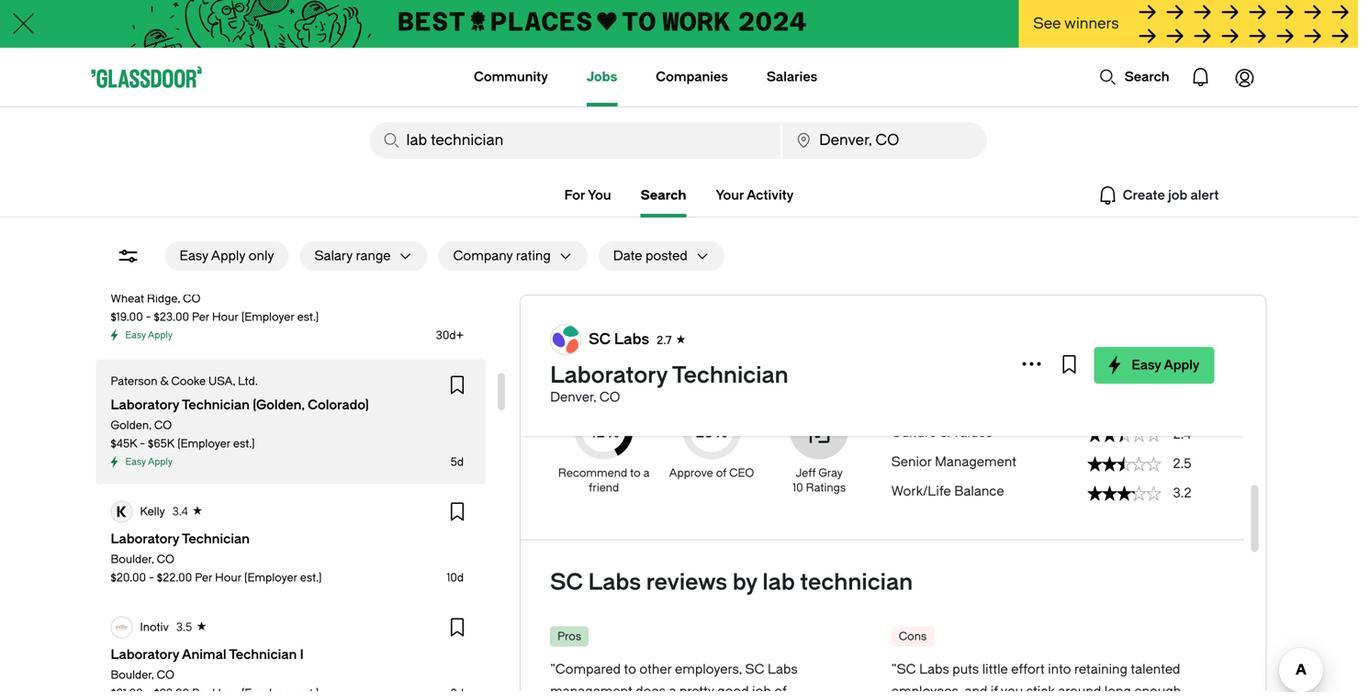 Task type: vqa. For each thing, say whether or not it's contained in the screenshot.
'post'
no



Task type: describe. For each thing, give the bounding box(es) containing it.
for you link
[[565, 185, 612, 207]]

& for cooke
[[160, 375, 169, 388]]

hour inside the wheat ridge, co $19.00 - $23.00 per hour (employer est.)
[[212, 311, 239, 324]]

recommend
[[559, 467, 628, 480]]

easy apply inside 'button'
[[1132, 358, 1200, 373]]

none field 'search location'
[[783, 122, 987, 159]]

your activity link
[[716, 185, 794, 207]]

(employer inside the wheat ridge, co $19.00 - $23.00 per hour (employer est.)
[[241, 311, 295, 324]]

search link
[[641, 185, 687, 207]]

management
[[935, 455, 1017, 470]]

culture & values
[[892, 425, 993, 441]]

ratings
[[806, 482, 846, 495]]

other
[[640, 662, 672, 678]]

see winners
[[1034, 15, 1120, 32]]

" for sc
[[892, 662, 897, 678]]

apply inside 'button'
[[1164, 358, 1200, 373]]

pros
[[558, 631, 582, 644]]

est.) inside the wheat ridge, co $19.00 - $23.00 per hour (employer est.)
[[297, 311, 319, 324]]

Search location field
[[783, 122, 987, 159]]

easy apply only
[[180, 249, 274, 264]]

paterson & cooke usa, ltd.
[[111, 375, 258, 388]]

of
[[716, 467, 727, 480]]

salaries
[[767, 69, 818, 85]]

1 vertical spatial 2.7
[[643, 364, 660, 379]]

your activity
[[716, 188, 794, 203]]

status inside the career opportunities 2.6 stars out of 5 element
[[1088, 369, 1162, 384]]

per inside boulder, co $20.00 - $22.00 per hour (employer est.)
[[195, 572, 212, 585]]

wheat ridge, co $19.00 - $23.00 per hour (employer est.)
[[111, 293, 319, 324]]

3.4
[[172, 506, 188, 519]]

& for values
[[940, 425, 950, 441]]

friend
[[589, 482, 619, 495]]

range
[[356, 249, 391, 264]]

and
[[965, 684, 988, 693]]

co for boulder, co $20.00 - $22.00 per hour (employer est.)
[[157, 554, 174, 566]]

posted
[[646, 249, 688, 264]]

wheat
[[111, 293, 144, 305]]

apply down the $23.00
[[148, 330, 173, 341]]

pretty
[[680, 684, 715, 693]]

cons
[[899, 631, 927, 644]]

company ratings element
[[550, 401, 874, 496]]

company rating
[[453, 249, 551, 264]]

30d+
[[436, 329, 464, 342]]

date
[[614, 249, 643, 264]]

2.4
[[1174, 427, 1192, 442]]

compared
[[556, 662, 621, 678]]

none field search keyword
[[370, 122, 781, 159]]

see
[[1034, 15, 1062, 32]]

2.5
[[1174, 457, 1192, 472]]

boulder, for boulder, co $20.00 - $22.00 per hour (employer est.)
[[111, 554, 154, 566]]

kelly
[[140, 506, 165, 519]]

10
[[793, 482, 804, 495]]

rating
[[516, 249, 551, 264]]

ridge,
[[147, 293, 180, 305]]

easy apply only button
[[165, 242, 289, 271]]

reviews
[[647, 570, 728, 596]]

recommend to a friend
[[559, 467, 650, 495]]

technician
[[672, 363, 789, 389]]

easy down $19.00
[[125, 330, 146, 341]]

2.7 stars out of 5 image
[[671, 358, 781, 386]]

0 vertical spatial 2.7
[[657, 334, 672, 347]]

status for work/life balance
[[1088, 486, 1162, 501]]

values
[[953, 425, 993, 441]]

only
[[249, 249, 274, 264]]

10d
[[447, 572, 464, 585]]

boulder, co
[[111, 669, 174, 682]]

1 vertical spatial search
[[641, 188, 687, 203]]

approve of ceo
[[669, 467, 755, 480]]

to inside recommend to a friend
[[630, 467, 641, 480]]

apply inside button
[[211, 249, 245, 264]]

good
[[718, 684, 749, 693]]

technician
[[801, 570, 913, 596]]

winners
[[1065, 15, 1120, 32]]

paterson
[[111, 375, 158, 388]]

$22.00
[[157, 572, 192, 585]]

ratings
[[647, 303, 721, 328]]

a inside " compared to other employers, sc labs management does a pretty good job o
[[669, 684, 677, 693]]

boulder, for boulder, co
[[111, 669, 154, 682]]

salary range button
[[300, 242, 391, 271]]

status for senior management
[[1088, 457, 1162, 472]]

sc labs ratings
[[550, 303, 721, 328]]

retaining
[[1075, 662, 1128, 678]]

Search keyword field
[[370, 122, 781, 159]]

companies link
[[656, 48, 728, 107]]

work/life balance 3.2 stars out of 5 element
[[892, 475, 1215, 505]]

" compared to other employers, sc labs management does a pretty good job o
[[550, 662, 855, 693]]

$19.00
[[111, 311, 143, 324]]

- for boulder,
[[149, 572, 154, 585]]

puts
[[953, 662, 980, 678]]

$45k
[[111, 438, 137, 451]]

" for compared
[[550, 662, 556, 678]]

salaries link
[[767, 48, 818, 107]]

jobs
[[587, 69, 618, 85]]

sc labs reviews by lab technician
[[550, 570, 913, 596]]

little
[[983, 662, 1009, 678]]

your
[[716, 188, 744, 203]]

easy inside 'button'
[[1132, 358, 1162, 373]]

status for culture & values
[[1088, 428, 1162, 442]]

management
[[550, 684, 633, 693]]

sc labs reviews by lab technician element
[[550, 625, 1215, 693]]

long
[[1105, 684, 1132, 693]]

(employer inside golden, co $45k - $65k (employer est.)
[[178, 438, 231, 451]]

employers,
[[675, 662, 742, 678]]

lab
[[763, 570, 795, 596]]

kelly logo image
[[112, 502, 132, 522]]

does
[[636, 684, 666, 693]]

easy down the $45k
[[125, 457, 146, 468]]

- inside the wheat ridge, co $19.00 - $23.00 per hour (employer est.)
[[146, 311, 151, 324]]

3.5
[[176, 622, 192, 634]]



Task type: locate. For each thing, give the bounding box(es) containing it.
2.7
[[657, 334, 672, 347], [643, 364, 660, 379]]

" sc labs puts little effort into retaining talented employees, and if you stick around long enoug
[[892, 662, 1182, 693]]

comp & benefits 3.0 stars out of 5 element
[[892, 387, 1215, 417]]

see winners link
[[1019, 0, 1359, 50]]

to inside " compared to other employers, sc labs management does a pretty good job o
[[624, 662, 637, 678]]

1 vertical spatial -
[[140, 438, 145, 451]]

search up posted
[[641, 188, 687, 203]]

co up $22.00 at bottom left
[[157, 554, 174, 566]]

gray
[[819, 467, 843, 480]]

status left 2.6
[[1088, 369, 1162, 384]]

& left values
[[940, 425, 950, 441]]

employees,
[[892, 684, 962, 693]]

co up $65k
[[154, 419, 172, 432]]

0 vertical spatial easy apply
[[125, 330, 173, 341]]

$23.00
[[154, 311, 189, 324]]

1 none field from the left
[[370, 122, 781, 159]]

&
[[160, 375, 169, 388], [940, 425, 950, 441]]

0 vertical spatial -
[[146, 311, 151, 324]]

3.2
[[1174, 486, 1192, 501]]

sc for sc labs
[[589, 331, 611, 348]]

sc labs logo image
[[551, 325, 581, 355]]

1 vertical spatial est.)
[[233, 438, 255, 451]]

co inside laboratory technician denver, co
[[600, 390, 621, 405]]

status
[[671, 358, 781, 380], [1088, 369, 1162, 384], [1088, 428, 1162, 442], [1088, 457, 1162, 472], [1088, 486, 1162, 501]]

2.7 down ratings on the top
[[657, 334, 672, 347]]

community link
[[474, 48, 548, 107]]

2 boulder, from the top
[[111, 669, 154, 682]]

0 vertical spatial boulder,
[[111, 554, 154, 566]]

labs for sc labs
[[615, 331, 650, 348]]

labs up "sc labs"
[[589, 303, 641, 328]]

1 vertical spatial to
[[624, 662, 637, 678]]

status down ratings on the top
[[671, 358, 781, 380]]

- inside boulder, co $20.00 - $22.00 per hour (employer est.)
[[149, 572, 154, 585]]

golden, co $45k - $65k (employer est.)
[[111, 419, 255, 451]]

easy inside button
[[180, 249, 208, 264]]

lottie animation container image
[[401, 48, 475, 105], [401, 48, 475, 105], [1223, 55, 1267, 99], [1223, 55, 1267, 99], [1100, 68, 1118, 86]]

effort
[[1012, 662, 1045, 678]]

lottie animation container image inside search button
[[1100, 68, 1118, 86]]

salary range
[[315, 249, 391, 264]]

0 horizontal spatial "
[[550, 662, 556, 678]]

sc inside " compared to other employers, sc labs management does a pretty good job o
[[746, 662, 765, 678]]

boulder, inside boulder, co $20.00 - $22.00 per hour (employer est.)
[[111, 554, 154, 566]]

est.) inside golden, co $45k - $65k (employer est.)
[[233, 438, 255, 451]]

status left 3.2
[[1088, 486, 1162, 501]]

status inside work/life balance 3.2 stars out of 5 element
[[1088, 486, 1162, 501]]

2 " from the left
[[892, 662, 897, 678]]

culture & values 2.4 stars out of 5 element
[[892, 417, 1215, 446]]

boulder, down inotiv logo
[[111, 669, 154, 682]]

2 vertical spatial easy apply
[[125, 457, 173, 468]]

- right the $45k
[[140, 438, 145, 451]]

est.)
[[297, 311, 319, 324], [233, 438, 255, 451], [300, 572, 322, 585]]

& inside company rating trends element
[[940, 425, 950, 441]]

boulder,
[[111, 554, 154, 566], [111, 669, 154, 682]]

1 vertical spatial hour
[[215, 572, 242, 585]]

you
[[588, 188, 612, 203]]

" inside " compared to other employers, sc labs management does a pretty good job o
[[550, 662, 556, 678]]

co inside golden, co $45k - $65k (employer est.)
[[154, 419, 172, 432]]

" up employees,
[[892, 662, 897, 678]]

ltd.
[[238, 375, 258, 388]]

- for golden,
[[140, 438, 145, 451]]

jeff gray 10 ratings
[[793, 467, 846, 495]]

0 horizontal spatial a
[[644, 467, 650, 480]]

- inside golden, co $45k - $65k (employer est.)
[[140, 438, 145, 451]]

status left "2.5"
[[1088, 457, 1162, 472]]

companies
[[656, 69, 728, 85]]

co inside the wheat ridge, co $19.00 - $23.00 per hour (employer est.)
[[183, 293, 201, 305]]

apply left only
[[211, 249, 245, 264]]

if
[[991, 684, 999, 693]]

labs down sc labs ratings
[[615, 331, 650, 348]]

a right does
[[669, 684, 677, 693]]

career opportunities 2.6 stars out of 5 element
[[892, 358, 1215, 387]]

inotiv logo image
[[112, 618, 132, 638]]

sc up pros
[[550, 570, 583, 596]]

$65k
[[148, 438, 175, 451]]

2.6
[[1174, 368, 1192, 384]]

& left cooke
[[160, 375, 169, 388]]

1 horizontal spatial &
[[940, 425, 950, 441]]

labs inside " compared to other employers, sc labs management does a pretty good job o
[[768, 662, 798, 678]]

easy left 2.6
[[1132, 358, 1162, 373]]

community
[[474, 69, 548, 85]]

0 horizontal spatial search
[[641, 188, 687, 203]]

easy apply up the '2.4'
[[1132, 358, 1200, 373]]

laboratory
[[550, 363, 668, 389]]

senior
[[892, 455, 932, 470]]

0 vertical spatial (employer
[[241, 311, 295, 324]]

senior management 2.5 stars out of 5 element
[[892, 446, 1215, 475]]

hour right the $23.00
[[212, 311, 239, 324]]

co for golden, co $45k - $65k (employer est.)
[[154, 419, 172, 432]]

0 vertical spatial hour
[[212, 311, 239, 324]]

date posted button
[[599, 242, 688, 271]]

into
[[1049, 662, 1072, 678]]

hour inside boulder, co $20.00 - $22.00 per hour (employer est.)
[[215, 572, 242, 585]]

2 none field from the left
[[783, 122, 987, 159]]

0 vertical spatial search
[[1125, 69, 1170, 85]]

- right $19.00
[[146, 311, 151, 324]]

sc for sc labs ratings
[[550, 303, 583, 328]]

0 vertical spatial est.)
[[297, 311, 319, 324]]

apply up the '2.4'
[[1164, 358, 1200, 373]]

boulder, up the $20.00
[[111, 554, 154, 566]]

0 vertical spatial per
[[192, 311, 209, 324]]

boulder, co $20.00 - $22.00 per hour (employer est.)
[[111, 554, 322, 585]]

easy up "ridge,"
[[180, 249, 208, 264]]

sc for sc labs reviews by lab technician
[[550, 570, 583, 596]]

balance
[[955, 484, 1005, 499]]

2 vertical spatial (employer
[[244, 572, 297, 585]]

1 horizontal spatial none field
[[783, 122, 987, 159]]

1 " from the left
[[550, 662, 556, 678]]

search down 'see winners' link
[[1125, 69, 1170, 85]]

for
[[565, 188, 585, 203]]

search button
[[1090, 59, 1179, 96]]

5d
[[451, 456, 464, 469]]

sc
[[550, 303, 583, 328], [589, 331, 611, 348], [550, 570, 583, 596], [746, 662, 765, 678], [897, 662, 917, 678]]

1 vertical spatial (employer
[[178, 438, 231, 451]]

sc up job
[[746, 662, 765, 678]]

sc right sc labs logo
[[589, 331, 611, 348]]

est.) inside boulder, co $20.00 - $22.00 per hour (employer est.)
[[300, 572, 322, 585]]

hour
[[212, 311, 239, 324], [215, 572, 242, 585]]

(employer inside boulder, co $20.00 - $22.00 per hour (employer est.)
[[244, 572, 297, 585]]

hour right $22.00 at bottom left
[[215, 572, 242, 585]]

by
[[733, 570, 758, 596]]

lottie animation container image inside search button
[[1100, 68, 1118, 86]]

1 horizontal spatial a
[[669, 684, 677, 693]]

0 vertical spatial to
[[630, 467, 641, 480]]

1 vertical spatial easy apply
[[1132, 358, 1200, 373]]

company
[[453, 249, 513, 264]]

$20.00
[[111, 572, 146, 585]]

labs up job
[[768, 662, 798, 678]]

culture
[[892, 425, 937, 441]]

" up the management
[[550, 662, 556, 678]]

status inside senior management 2.5 stars out of 5 element
[[1088, 457, 1162, 472]]

date posted
[[614, 249, 688, 264]]

1 vertical spatial &
[[940, 425, 950, 441]]

2 vertical spatial -
[[149, 572, 154, 585]]

inotiv
[[140, 622, 169, 634]]

0 vertical spatial &
[[160, 375, 169, 388]]

0 horizontal spatial none field
[[370, 122, 781, 159]]

activity
[[747, 188, 794, 203]]

status inside culture & values 2.4 stars out of 5 element
[[1088, 428, 1162, 442]]

None field
[[370, 122, 781, 159], [783, 122, 987, 159]]

you
[[1002, 684, 1024, 693]]

easy apply down $19.00
[[125, 330, 173, 341]]

0 vertical spatial a
[[644, 467, 650, 480]]

talented
[[1131, 662, 1181, 678]]

search
[[1125, 69, 1170, 85], [641, 188, 687, 203]]

labs for sc labs reviews by lab technician
[[589, 570, 641, 596]]

1 vertical spatial a
[[669, 684, 677, 693]]

1 boulder, from the top
[[111, 554, 154, 566]]

per inside the wheat ridge, co $19.00 - $23.00 per hour (employer est.)
[[192, 311, 209, 324]]

1 vertical spatial boulder,
[[111, 669, 154, 682]]

status left the '2.4'
[[1088, 428, 1162, 442]]

labs left reviews
[[589, 570, 641, 596]]

for you
[[565, 188, 612, 203]]

apply
[[211, 249, 245, 264], [148, 330, 173, 341], [1164, 358, 1200, 373], [148, 457, 173, 468]]

1 vertical spatial per
[[195, 572, 212, 585]]

per right $22.00 at bottom left
[[195, 572, 212, 585]]

lottie animation container image
[[1179, 55, 1223, 99], [1179, 55, 1223, 99], [1100, 68, 1118, 86]]

1 horizontal spatial "
[[892, 662, 897, 678]]

labs
[[589, 303, 641, 328], [615, 331, 650, 348], [589, 570, 641, 596], [768, 662, 798, 678], [920, 662, 950, 678]]

easy apply button
[[1095, 347, 1215, 384]]

2 vertical spatial est.)
[[300, 572, 322, 585]]

salary
[[315, 249, 353, 264]]

ceo
[[730, 467, 755, 480]]

co inside boulder, co $20.00 - $22.00 per hour (employer est.)
[[157, 554, 174, 566]]

around
[[1059, 684, 1102, 693]]

1 horizontal spatial search
[[1125, 69, 1170, 85]]

jobs link
[[587, 48, 618, 107]]

job
[[753, 684, 772, 693]]

company rating trends element
[[892, 358, 1215, 510]]

labs for sc labs ratings
[[589, 303, 641, 328]]

co down inotiv
[[157, 669, 174, 682]]

search inside button
[[1125, 69, 1170, 85]]

senior management
[[892, 455, 1017, 470]]

approve
[[669, 467, 714, 480]]

(employer
[[241, 311, 295, 324], [178, 438, 231, 451], [244, 572, 297, 585]]

to left 'other'
[[624, 662, 637, 678]]

co
[[183, 293, 201, 305], [600, 390, 621, 405], [154, 419, 172, 432], [157, 554, 174, 566], [157, 669, 174, 682]]

cooke
[[171, 375, 206, 388]]

company rating button
[[439, 242, 551, 271]]

labs up employees,
[[920, 662, 950, 678]]

labs inside " sc labs puts little effort into retaining talented employees, and if you stick around long enoug
[[920, 662, 950, 678]]

co down laboratory
[[600, 390, 621, 405]]

a left the 'approve'
[[644, 467, 650, 480]]

co up the $23.00
[[183, 293, 201, 305]]

sc down rating
[[550, 303, 583, 328]]

co for boulder, co
[[157, 669, 174, 682]]

- left $22.00 at bottom left
[[149, 572, 154, 585]]

open filter menu image
[[117, 245, 139, 267]]

per
[[192, 311, 209, 324], [195, 572, 212, 585]]

2.7 down "sc labs"
[[643, 364, 660, 379]]

sc up employees,
[[897, 662, 917, 678]]

easy apply
[[125, 330, 173, 341], [1132, 358, 1200, 373], [125, 457, 173, 468]]

a inside recommend to a friend
[[644, 467, 650, 480]]

0 horizontal spatial &
[[160, 375, 169, 388]]

sc labs
[[589, 331, 650, 348]]

apply down $65k
[[148, 457, 173, 468]]

golden,
[[111, 419, 152, 432]]

" inside " sc labs puts little effort into retaining talented employees, and if you stick around long enoug
[[892, 662, 897, 678]]

sc inside " sc labs puts little effort into retaining talented employees, and if you stick around long enoug
[[897, 662, 917, 678]]

to right recommend
[[630, 467, 641, 480]]

per right the $23.00
[[192, 311, 209, 324]]

easy apply down $65k
[[125, 457, 173, 468]]



